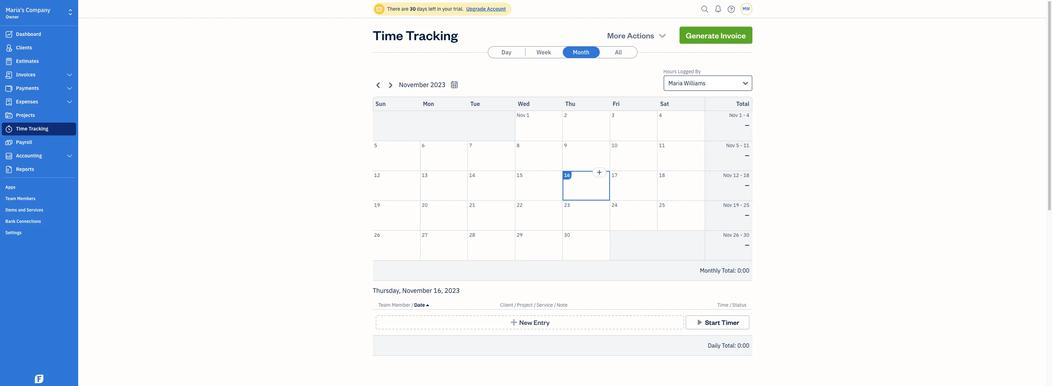 Task type: vqa. For each thing, say whether or not it's contained in the screenshot.
fifth — from the bottom
yes



Task type: describe. For each thing, give the bounding box(es) containing it.
27 button
[[420, 231, 467, 260]]

invoice image
[[5, 71, 13, 79]]

17 button
[[610, 171, 657, 200]]

dashboard image
[[5, 31, 13, 38]]

estimates link
[[2, 55, 76, 68]]

company
[[26, 6, 50, 14]]

5 button
[[373, 141, 420, 170]]

16 button
[[563, 171, 610, 200]]

16
[[564, 172, 570, 178]]

expenses
[[16, 98, 38, 105]]

timer
[[721, 318, 739, 326]]

more
[[607, 30, 626, 40]]

plus image
[[510, 319, 518, 326]]

payroll
[[16, 139, 32, 145]]

accounting
[[16, 152, 42, 159]]

reports link
[[2, 163, 76, 176]]

estimate image
[[5, 58, 13, 65]]

new entry
[[519, 318, 550, 326]]

26 inside 26 button
[[374, 232, 380, 238]]

payments link
[[2, 82, 76, 95]]

nov for nov 19 - 25 —
[[723, 202, 732, 208]]

4 inside nov 1 - 4 —
[[746, 112, 749, 118]]

19 inside nov 19 - 25 —
[[733, 202, 739, 208]]

nov 5 - 11 —
[[726, 142, 749, 159]]

accounting link
[[2, 150, 76, 162]]

4 button
[[658, 111, 705, 141]]

tue
[[470, 100, 480, 107]]

account
[[487, 6, 506, 12]]

actions
[[627, 30, 654, 40]]

1 for nov 1 - 4 —
[[739, 112, 742, 118]]

22 button
[[515, 201, 562, 230]]

5 inside nov 5 - 11 —
[[736, 142, 739, 148]]

18 inside 18 button
[[659, 172, 665, 178]]

your
[[442, 6, 452, 12]]

invoices
[[16, 71, 36, 78]]

0 vertical spatial time tracking
[[373, 27, 458, 43]]

bank connections link
[[2, 216, 76, 226]]

total for daily total
[[722, 342, 735, 349]]

28 button
[[468, 231, 515, 260]]

0 vertical spatial 2023
[[430, 81, 446, 89]]

4 / from the left
[[554, 302, 556, 308]]

items and services link
[[2, 204, 76, 215]]

1 horizontal spatial tracking
[[406, 27, 458, 43]]

day
[[502, 49, 511, 56]]

by
[[695, 68, 701, 75]]

client
[[500, 302, 513, 308]]

start
[[705, 318, 720, 326]]

nov for nov 1
[[517, 112, 525, 118]]

10 button
[[610, 141, 657, 170]]

— for nov 19 - 25 —
[[745, 211, 749, 218]]

: for monthly total
[[735, 267, 736, 274]]

more actions button
[[601, 27, 674, 44]]

13
[[422, 172, 428, 178]]

— for nov 1 - 4 —
[[745, 122, 749, 129]]

and
[[18, 207, 25, 213]]

week link
[[525, 47, 562, 58]]

team members link
[[2, 193, 76, 204]]

11 button
[[658, 141, 705, 170]]

7
[[469, 142, 472, 148]]

maria
[[668, 80, 683, 87]]

11 inside button
[[659, 142, 665, 148]]

18 inside nov 12 - 18 —
[[743, 172, 749, 178]]

chart image
[[5, 152, 13, 160]]

5 / from the left
[[730, 302, 732, 308]]

30 inside button
[[564, 232, 570, 238]]

0 horizontal spatial 30
[[410, 6, 416, 12]]

trial.
[[453, 6, 464, 12]]

client / project / service / note
[[500, 302, 568, 308]]

total for monthly total
[[722, 267, 735, 274]]

time link
[[717, 302, 730, 308]]

reports
[[16, 166, 34, 172]]

0:00 for daily total : 0:00
[[738, 342, 749, 349]]

: for daily total
[[735, 342, 736, 349]]

1 / from the left
[[412, 302, 413, 308]]

clients link
[[2, 42, 76, 54]]

caretup image
[[426, 302, 429, 308]]

chevron large down image for payments
[[66, 86, 73, 91]]

payment image
[[5, 85, 13, 92]]

client image
[[5, 44, 13, 52]]

settings link
[[2, 227, 76, 238]]

nov 1 - 4 —
[[729, 112, 749, 129]]

9 button
[[563, 141, 610, 170]]

- for nov 26 - 30 —
[[740, 232, 742, 238]]

15 button
[[515, 171, 562, 200]]

there are 30 days left in your trial. upgrade account
[[387, 6, 506, 12]]

6
[[422, 142, 425, 148]]

20
[[422, 202, 428, 208]]

2
[[564, 112, 567, 118]]

invoices link
[[2, 69, 76, 81]]

timer image
[[5, 125, 13, 133]]

1 for nov 1
[[527, 112, 530, 118]]

new
[[519, 318, 532, 326]]

- for nov 12 - 18 —
[[740, 172, 742, 178]]

service link
[[537, 302, 554, 308]]

are
[[401, 6, 409, 12]]

nov for nov 5 - 11 —
[[726, 142, 735, 148]]

30 inside nov 26 - 30 —
[[743, 232, 749, 238]]

settings
[[5, 230, 22, 235]]

there
[[387, 6, 400, 12]]

4 inside button
[[659, 112, 662, 118]]

monthly
[[700, 267, 721, 274]]

18 button
[[658, 171, 705, 200]]

generate
[[686, 30, 719, 40]]

23
[[564, 202, 570, 208]]

0:00 for monthly total : 0:00
[[738, 267, 749, 274]]

maria williams
[[668, 80, 706, 87]]

bank connections
[[5, 219, 41, 224]]

expense image
[[5, 98, 13, 106]]

add a time entry image
[[597, 168, 602, 176]]

expenses link
[[2, 96, 76, 108]]

time / status
[[717, 302, 747, 308]]

nov for nov 1 - 4 —
[[729, 112, 738, 118]]

note
[[557, 302, 568, 308]]

27
[[422, 232, 428, 238]]

nov 12 - 18 —
[[723, 172, 749, 189]]

choose a date image
[[450, 81, 458, 89]]

3 / from the left
[[534, 302, 536, 308]]

next month image
[[386, 81, 394, 89]]

tracking inside the main element
[[29, 125, 48, 132]]

- for nov 1 - 4 —
[[743, 112, 745, 118]]

team member /
[[378, 302, 413, 308]]



Task type: locate. For each thing, give the bounding box(es) containing it.
nov for nov 12 - 18 —
[[723, 172, 732, 178]]

left
[[428, 6, 436, 12]]

29 button
[[515, 231, 562, 260]]

30 down 23 button
[[564, 232, 570, 238]]

1 inside the nov 1 "button"
[[527, 112, 530, 118]]

team inside the team members link
[[5, 196, 16, 201]]

2 vertical spatial time
[[717, 302, 729, 308]]

21
[[469, 202, 475, 208]]

0 horizontal spatial 1
[[527, 112, 530, 118]]

2 18 from the left
[[743, 172, 749, 178]]

7 button
[[468, 141, 515, 170]]

1 12 from the left
[[374, 172, 380, 178]]

nov down nov 1 - 4 —
[[726, 142, 735, 148]]

1 horizontal spatial 4
[[746, 112, 749, 118]]

note link
[[557, 302, 568, 308]]

nov 1 button
[[515, 111, 562, 141]]

14
[[469, 172, 475, 178]]

18 down 11 button
[[659, 172, 665, 178]]

— up nov 19 - 25 —
[[745, 181, 749, 189]]

0 vertical spatial time
[[373, 27, 403, 43]]

0 horizontal spatial tracking
[[29, 125, 48, 132]]

2 chevron large down image from the top
[[66, 99, 73, 105]]

1 horizontal spatial time tracking
[[373, 27, 458, 43]]

1 : from the top
[[735, 267, 736, 274]]

tracking down the projects link
[[29, 125, 48, 132]]

0 horizontal spatial team
[[5, 196, 16, 201]]

1 horizontal spatial 18
[[743, 172, 749, 178]]

— for nov 26 - 30 —
[[745, 241, 749, 248]]

4 — from the top
[[745, 211, 749, 218]]

12 inside nov 12 - 18 —
[[733, 172, 739, 178]]

2 — from the top
[[745, 152, 749, 159]]

25 down nov 12 - 18 —
[[743, 202, 749, 208]]

nov inside nov 5 - 11 —
[[726, 142, 735, 148]]

— inside nov 5 - 11 —
[[745, 152, 749, 159]]

go to help image
[[726, 4, 737, 14]]

time tracking inside the main element
[[16, 125, 48, 132]]

— inside nov 26 - 30 —
[[745, 241, 749, 248]]

2 11 from the left
[[743, 142, 749, 148]]

mw button
[[740, 3, 752, 15]]

clients
[[16, 44, 32, 51]]

5
[[374, 142, 377, 148], [736, 142, 739, 148]]

1 0:00 from the top
[[738, 267, 749, 274]]

-
[[743, 112, 745, 118], [740, 142, 742, 148], [740, 172, 742, 178], [740, 202, 742, 208], [740, 232, 742, 238]]

nov up nov 5 - 11 —
[[729, 112, 738, 118]]

1 horizontal spatial 1
[[739, 112, 742, 118]]

0 horizontal spatial time tracking
[[16, 125, 48, 132]]

12 inside button
[[374, 172, 380, 178]]

estimates
[[16, 58, 39, 64]]

time
[[373, 27, 403, 43], [16, 125, 27, 132], [717, 302, 729, 308]]

nov down nov 5 - 11 —
[[723, 172, 732, 178]]

- inside nov 26 - 30 —
[[740, 232, 742, 238]]

1 down wed
[[527, 112, 530, 118]]

0 horizontal spatial 12
[[374, 172, 380, 178]]

payments
[[16, 85, 39, 91]]

2 12 from the left
[[733, 172, 739, 178]]

—
[[745, 122, 749, 129], [745, 152, 749, 159], [745, 181, 749, 189], [745, 211, 749, 218], [745, 241, 749, 248]]

3
[[612, 112, 615, 118]]

1 vertical spatial tracking
[[29, 125, 48, 132]]

team members
[[5, 196, 35, 201]]

11 down nov 1 - 4 —
[[743, 142, 749, 148]]

tracking down left
[[406, 27, 458, 43]]

2 19 from the left
[[733, 202, 739, 208]]

/ right "client"
[[514, 302, 516, 308]]

1 horizontal spatial 25
[[743, 202, 749, 208]]

team for team member /
[[378, 302, 391, 308]]

0 vertical spatial chevron large down image
[[66, 86, 73, 91]]

payroll link
[[2, 136, 76, 149]]

time tracking down the projects link
[[16, 125, 48, 132]]

11 inside nov 5 - 11 —
[[743, 142, 749, 148]]

chevron large down image inside payments link
[[66, 86, 73, 91]]

26 down nov 19 - 25 —
[[733, 232, 739, 238]]

2023 right 16,
[[445, 286, 460, 295]]

time right timer image
[[16, 125, 27, 132]]

0 horizontal spatial 18
[[659, 172, 665, 178]]

november right next month image
[[399, 81, 429, 89]]

project image
[[5, 112, 13, 119]]

29
[[517, 232, 523, 238]]

thu
[[565, 100, 575, 107]]

30 down nov 19 - 25 —
[[743, 232, 749, 238]]

0 horizontal spatial 25
[[659, 202, 665, 208]]

1 4 from the left
[[659, 112, 662, 118]]

30 button
[[563, 231, 610, 260]]

2 25 from the left
[[743, 202, 749, 208]]

/ left service
[[534, 302, 536, 308]]

owner
[[6, 14, 19, 20]]

thursday, november 16, 2023
[[373, 286, 460, 295]]

nov down nov 12 - 18 —
[[723, 202, 732, 208]]

november
[[399, 81, 429, 89], [402, 286, 432, 295]]

2 horizontal spatial time
[[717, 302, 729, 308]]

21 button
[[468, 201, 515, 230]]

chevron large down image
[[66, 86, 73, 91], [66, 99, 73, 105], [66, 153, 73, 159]]

2 / from the left
[[514, 302, 516, 308]]

0 vertical spatial 0:00
[[738, 267, 749, 274]]

previous month image
[[374, 81, 383, 89]]

time tracking
[[373, 27, 458, 43], [16, 125, 48, 132]]

1 inside nov 1 - 4 —
[[739, 112, 742, 118]]

tracking
[[406, 27, 458, 43], [29, 125, 48, 132]]

nov inside the nov 1 "button"
[[517, 112, 525, 118]]

1 vertical spatial 0:00
[[738, 342, 749, 349]]

status link
[[732, 302, 747, 308]]

chevron large down image inside the 'accounting' link
[[66, 153, 73, 159]]

: right monthly
[[735, 267, 736, 274]]

nov inside nov 19 - 25 —
[[723, 202, 732, 208]]

1 horizontal spatial time
[[373, 27, 403, 43]]

maria's
[[6, 6, 24, 14]]

3 button
[[610, 111, 657, 141]]

notifications image
[[712, 2, 724, 16]]

0 vertical spatial total
[[736, 100, 749, 107]]

freshbooks image
[[33, 375, 45, 383]]

0:00 down nov 26 - 30 —
[[738, 267, 749, 274]]

5 — from the top
[[745, 241, 749, 248]]

/ left the status link
[[730, 302, 732, 308]]

nov 26 - 30 —
[[723, 232, 749, 248]]

1 vertical spatial chevron large down image
[[66, 99, 73, 105]]

1 vertical spatial :
[[735, 342, 736, 349]]

1 horizontal spatial 5
[[736, 142, 739, 148]]

- for nov 5 - 11 —
[[740, 142, 742, 148]]

nov
[[517, 112, 525, 118], [729, 112, 738, 118], [726, 142, 735, 148], [723, 172, 732, 178], [723, 202, 732, 208], [723, 232, 732, 238]]

23 button
[[563, 201, 610, 230]]

time tracking down days
[[373, 27, 458, 43]]

25 inside button
[[659, 202, 665, 208]]

week
[[537, 49, 551, 56]]

0 vertical spatial :
[[735, 267, 736, 274]]

2 0:00 from the top
[[738, 342, 749, 349]]

0 vertical spatial november
[[399, 81, 429, 89]]

1 up nov 5 - 11 —
[[739, 112, 742, 118]]

0:00 down timer
[[738, 342, 749, 349]]

williams
[[684, 80, 706, 87]]

1 horizontal spatial 26
[[733, 232, 739, 238]]

total right daily
[[722, 342, 735, 349]]

0 horizontal spatial 19
[[374, 202, 380, 208]]

chevrondown image
[[658, 30, 667, 40]]

8 button
[[515, 141, 562, 170]]

1 vertical spatial 2023
[[445, 286, 460, 295]]

1 chevron large down image from the top
[[66, 86, 73, 91]]

2 vertical spatial chevron large down image
[[66, 153, 73, 159]]

0 vertical spatial team
[[5, 196, 16, 201]]

16,
[[434, 286, 443, 295]]

— for nov 12 - 18 —
[[745, 181, 749, 189]]

1 19 from the left
[[374, 202, 380, 208]]

chevron large down image inside expenses link
[[66, 99, 73, 105]]

0 horizontal spatial time
[[16, 125, 27, 132]]

nov down nov 19 - 25 —
[[723, 232, 732, 238]]

3 chevron large down image from the top
[[66, 153, 73, 159]]

total up nov 1 - 4 —
[[736, 100, 749, 107]]

members
[[17, 196, 35, 201]]

time tracking link
[[2, 123, 76, 135]]

chevron large down image for expenses
[[66, 99, 73, 105]]

— up nov 12 - 18 —
[[745, 152, 749, 159]]

2 : from the top
[[735, 342, 736, 349]]

projects link
[[2, 109, 76, 122]]

upgrade
[[466, 6, 486, 12]]

date
[[414, 302, 425, 308]]

1 horizontal spatial 12
[[733, 172, 739, 178]]

5 inside button
[[374, 142, 377, 148]]

— up monthly total : 0:00
[[745, 241, 749, 248]]

maria's company owner
[[6, 6, 50, 20]]

crown image
[[376, 5, 383, 13]]

1 26 from the left
[[374, 232, 380, 238]]

17
[[612, 172, 618, 178]]

nov inside nov 1 - 4 —
[[729, 112, 738, 118]]

— inside nov 19 - 25 —
[[745, 211, 749, 218]]

2 vertical spatial total
[[722, 342, 735, 349]]

1 vertical spatial november
[[402, 286, 432, 295]]

12 down 5 button
[[374, 172, 380, 178]]

26 down 19 button
[[374, 232, 380, 238]]

2 button
[[563, 111, 610, 141]]

maria williams button
[[663, 75, 752, 91]]

member
[[392, 302, 410, 308]]

— for nov 5 - 11 —
[[745, 152, 749, 159]]

0 horizontal spatial 5
[[374, 142, 377, 148]]

— up nov 26 - 30 —
[[745, 211, 749, 218]]

11 down 4 button
[[659, 142, 665, 148]]

nov down wed
[[517, 112, 525, 118]]

- inside nov 1 - 4 —
[[743, 112, 745, 118]]

team down 'apps'
[[5, 196, 16, 201]]

— inside nov 12 - 18 —
[[745, 181, 749, 189]]

total right monthly
[[722, 267, 735, 274]]

report image
[[5, 166, 13, 173]]

date link
[[414, 302, 429, 308]]

19 inside 19 button
[[374, 202, 380, 208]]

team down thursday,
[[378, 302, 391, 308]]

3 — from the top
[[745, 181, 749, 189]]

nov for nov 26 - 30 —
[[723, 232, 732, 238]]

start timer
[[705, 318, 739, 326]]

fri
[[613, 100, 620, 107]]

19
[[374, 202, 380, 208], [733, 202, 739, 208]]

team for team members
[[5, 196, 16, 201]]

1 horizontal spatial team
[[378, 302, 391, 308]]

time inside the main element
[[16, 125, 27, 132]]

2023 left choose a date icon
[[430, 81, 446, 89]]

main element
[[0, 0, 96, 386]]

- inside nov 12 - 18 —
[[740, 172, 742, 178]]

1 vertical spatial time tracking
[[16, 125, 48, 132]]

apps link
[[2, 182, 76, 192]]

1 horizontal spatial 11
[[743, 142, 749, 148]]

2 horizontal spatial 30
[[743, 232, 749, 238]]

26 button
[[373, 231, 420, 260]]

money image
[[5, 139, 13, 146]]

18 down nov 5 - 11 —
[[743, 172, 749, 178]]

1 horizontal spatial 19
[[733, 202, 739, 208]]

1 horizontal spatial 30
[[564, 232, 570, 238]]

time left the status link
[[717, 302, 729, 308]]

2 1 from the left
[[739, 112, 742, 118]]

time down there
[[373, 27, 403, 43]]

projects
[[16, 112, 35, 118]]

nov inside nov 26 - 30 —
[[723, 232, 732, 238]]

0 horizontal spatial 26
[[374, 232, 380, 238]]

- for nov 19 - 25 —
[[740, 202, 742, 208]]

wed
[[518, 100, 530, 107]]

1 — from the top
[[745, 122, 749, 129]]

20 button
[[420, 201, 467, 230]]

2 4 from the left
[[746, 112, 749, 118]]

1 18 from the left
[[659, 172, 665, 178]]

1 5 from the left
[[374, 142, 377, 148]]

nov 1
[[517, 112, 530, 118]]

dashboard
[[16, 31, 41, 37]]

november up date
[[402, 286, 432, 295]]

— inside nov 1 - 4 —
[[745, 122, 749, 129]]

1 25 from the left
[[659, 202, 665, 208]]

1 11 from the left
[[659, 142, 665, 148]]

month
[[573, 49, 589, 56]]

— up nov 5 - 11 —
[[745, 122, 749, 129]]

in
[[437, 6, 441, 12]]

1 vertical spatial time
[[16, 125, 27, 132]]

hours logged by
[[663, 68, 701, 75]]

0 horizontal spatial 4
[[659, 112, 662, 118]]

chevron large down image for accounting
[[66, 153, 73, 159]]

play image
[[696, 319, 704, 326]]

19 down 12 button
[[374, 202, 380, 208]]

25 inside nov 19 - 25 —
[[743, 202, 749, 208]]

all link
[[600, 47, 637, 58]]

nov inside nov 12 - 18 —
[[723, 172, 732, 178]]

all
[[615, 49, 622, 56]]

search image
[[699, 4, 711, 14]]

day link
[[488, 47, 525, 58]]

team
[[5, 196, 16, 201], [378, 302, 391, 308]]

19 down nov 12 - 18 —
[[733, 202, 739, 208]]

25 down 18 button
[[659, 202, 665, 208]]

30 right are
[[410, 6, 416, 12]]

:
[[735, 267, 736, 274], [735, 342, 736, 349]]

- inside nov 5 - 11 —
[[740, 142, 742, 148]]

days
[[417, 6, 427, 12]]

/ left date
[[412, 302, 413, 308]]

26 inside nov 26 - 30 —
[[733, 232, 739, 238]]

12
[[374, 172, 380, 178], [733, 172, 739, 178]]

0 horizontal spatial 11
[[659, 142, 665, 148]]

- inside nov 19 - 25 —
[[740, 202, 742, 208]]

1 vertical spatial total
[[722, 267, 735, 274]]

month link
[[563, 47, 600, 58]]

12 down nov 5 - 11 —
[[733, 172, 739, 178]]

1 1 from the left
[[527, 112, 530, 118]]

sun
[[376, 100, 386, 107]]

: right daily
[[735, 342, 736, 349]]

2 5 from the left
[[736, 142, 739, 148]]

/ left 'note'
[[554, 302, 556, 308]]

chevron large down image
[[66, 72, 73, 78]]

project
[[517, 302, 533, 308]]

more actions
[[607, 30, 654, 40]]

2 26 from the left
[[733, 232, 739, 238]]

1 vertical spatial team
[[378, 302, 391, 308]]

25
[[659, 202, 665, 208], [743, 202, 749, 208]]

0 vertical spatial tracking
[[406, 27, 458, 43]]



